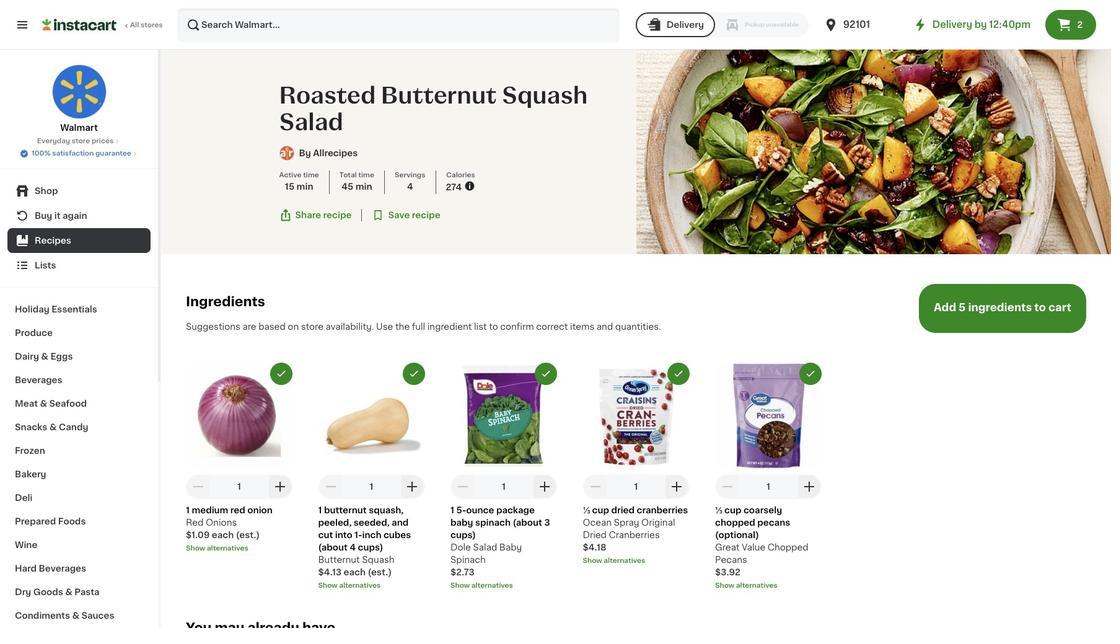 Task type: describe. For each thing, give the bounding box(es) containing it.
show inside ⅓ cup coarsely chopped pecans (optional) great value chopped pecans $3.92 show alternatives
[[715, 582, 735, 589]]

the
[[395, 322, 410, 331]]

guarantee
[[95, 150, 131, 157]]

total time 45 min
[[340, 172, 374, 191]]

decrement quantity image for ⅓ cup dried cranberries
[[588, 479, 603, 494]]

& for meat
[[40, 399, 47, 408]]

1 5-ounce package baby spinach (about 3 cups) dole salad baby spinach $2.73 show alternatives
[[451, 506, 550, 589]]

spray
[[614, 518, 639, 527]]

cups) inside 1 5-ounce package baby spinach (about 3 cups) dole salad baby spinach $2.73 show alternatives
[[451, 531, 476, 539]]

all stores link
[[42, 7, 164, 42]]

100% satisfaction guarantee button
[[19, 146, 139, 159]]

show inside 1 medium red onion red onions $1.09 each (est.) show alternatives
[[186, 545, 205, 552]]

based
[[259, 322, 286, 331]]

alternatives inside ⅓ cup coarsely chopped pecans (optional) great value chopped pecans $3.92 show alternatives
[[736, 582, 778, 589]]

holiday essentials link
[[7, 298, 151, 321]]

show alternatives button for $4.18
[[583, 556, 690, 566]]

wine
[[15, 541, 37, 549]]

total
[[340, 172, 357, 179]]

hard beverages
[[15, 564, 86, 573]]

active time 15 min
[[279, 172, 319, 191]]

foods
[[58, 517, 86, 526]]

full
[[412, 322, 425, 331]]

cranberries
[[609, 531, 660, 539]]

delivery by 12:40pm
[[933, 20, 1031, 29]]

(optional)
[[715, 531, 759, 539]]

goods
[[33, 588, 63, 596]]

by
[[299, 149, 311, 158]]

walmart
[[60, 123, 98, 132]]

satisfaction
[[52, 150, 94, 157]]

inch
[[362, 531, 382, 539]]

save recipe
[[388, 211, 441, 219]]

dole
[[451, 543, 471, 552]]

butternut inside 1 butternut squash, peeled, seeded, and cut into 1-inch cubes (about 4 cups) butternut squash $4.13 each (est.) show alternatives
[[318, 555, 360, 564]]

suggestions
[[186, 322, 240, 331]]

hard beverages link
[[7, 557, 151, 580]]

ingredient
[[428, 322, 472, 331]]

show alternatives button for $1.09 each (est.)
[[186, 544, 293, 554]]

increment quantity image for ⅓ cup dried cranberries
[[670, 479, 685, 494]]

show alternatives button for $2.73
[[451, 581, 557, 591]]

cubes
[[384, 531, 411, 539]]

instacart logo image
[[42, 17, 117, 32]]

$4.18
[[583, 543, 607, 552]]

into
[[335, 531, 353, 539]]

to inside button
[[1035, 303, 1046, 313]]

92101
[[844, 20, 871, 29]]

produce
[[15, 329, 53, 337]]

delivery for delivery by 12:40pm
[[933, 20, 973, 29]]

alternatives inside 1 butternut squash, peeled, seeded, and cut into 1-inch cubes (about 4 cups) butternut squash $4.13 each (est.) show alternatives
[[339, 582, 381, 589]]

by
[[975, 20, 987, 29]]

increment quantity image for 1 5-ounce package baby spinach (about 3 cups)
[[537, 479, 552, 494]]

butternut
[[324, 506, 367, 514]]

seeded,
[[354, 518, 390, 527]]

essentials
[[52, 305, 97, 314]]

prepared foods link
[[7, 510, 151, 533]]

0 vertical spatial beverages
[[15, 376, 62, 384]]

squash inside roasted butternut squash salad
[[502, 85, 588, 107]]

meat & seafood
[[15, 399, 87, 408]]

& for condiments
[[72, 611, 79, 620]]

ingredients
[[186, 295, 265, 308]]

buy
[[35, 211, 52, 220]]

save
[[388, 211, 410, 219]]

(about inside 1 butternut squash, peeled, seeded, and cut into 1-inch cubes (about 4 cups) butternut squash $4.13 each (est.) show alternatives
[[318, 543, 348, 552]]

onions
[[206, 518, 237, 527]]

1 product group from the left
[[186, 363, 293, 554]]

produce link
[[7, 321, 151, 345]]

chopped
[[715, 518, 756, 527]]

share recipe button
[[279, 209, 352, 221]]

increment quantity image for 1 butternut squash, peeled, seeded, and cut into 1-inch cubes (about 4 cups)
[[405, 479, 420, 494]]

show inside ⅓ cup dried cranberries ocean spray original dried cranberries $4.18 show alternatives
[[583, 557, 602, 564]]

condiments
[[15, 611, 70, 620]]

beverages link
[[7, 368, 151, 392]]

each inside 1 medium red onion red onions $1.09 each (est.) show alternatives
[[212, 531, 234, 539]]

pecans
[[758, 518, 791, 527]]

ounce
[[466, 506, 494, 514]]

(est.) inside 1 medium red onion red onions $1.09 each (est.) show alternatives
[[236, 531, 260, 539]]

5
[[959, 303, 966, 313]]

bakery link
[[7, 462, 151, 486]]

show alternatives button for $4.13 each (est.)
[[318, 581, 425, 591]]

deli
[[15, 493, 33, 502]]

each inside 1 butternut squash, peeled, seeded, and cut into 1-inch cubes (about 4 cups) butternut squash $4.13 each (est.) show alternatives
[[344, 568, 366, 576]]

by allrecipes
[[299, 149, 358, 158]]

cup for dried
[[592, 506, 609, 514]]

1 inside 1 medium red onion red onions $1.09 each (est.) show alternatives
[[186, 506, 190, 514]]

recipe for save recipe
[[412, 211, 441, 219]]

spinach
[[475, 518, 511, 527]]

min for 45 min
[[356, 183, 372, 191]]

everyday
[[37, 138, 70, 144]]

are
[[243, 322, 256, 331]]

1 vertical spatial beverages
[[39, 564, 86, 573]]

1 butternut squash, peeled, seeded, and cut into 1-inch cubes (about 4 cups) butternut squash $4.13 each (est.) show alternatives
[[318, 506, 411, 589]]

⅓ for ⅓ cup dried cranberries
[[583, 506, 590, 514]]

recipe for share recipe
[[323, 211, 352, 219]]

decrement quantity image for 1 medium red onion
[[191, 479, 206, 494]]

$4.13
[[318, 568, 342, 576]]

sauces
[[81, 611, 114, 620]]

again
[[63, 211, 87, 220]]

add
[[934, 303, 957, 313]]

decrement quantity image for 1 5-ounce package baby spinach (about 3 cups)
[[456, 479, 471, 494]]

red
[[230, 506, 245, 514]]

show inside 1 butternut squash, peeled, seeded, and cut into 1-inch cubes (about 4 cups) butternut squash $4.13 each (est.) show alternatives
[[318, 582, 338, 589]]

spinach
[[451, 555, 486, 564]]

(est.) inside 1 butternut squash, peeled, seeded, and cut into 1-inch cubes (about 4 cups) butternut squash $4.13 each (est.) show alternatives
[[368, 568, 392, 576]]

buy it again link
[[7, 203, 151, 228]]

1 inside 1 5-ounce package baby spinach (about 3 cups) dole salad baby spinach $2.73 show alternatives
[[451, 506, 454, 514]]

alternatives inside ⅓ cup dried cranberries ocean spray original dried cranberries $4.18 show alternatives
[[604, 557, 646, 564]]

& left pasta
[[65, 588, 72, 596]]

3 product group from the left
[[451, 363, 557, 591]]

medium
[[192, 506, 228, 514]]

& for snacks
[[49, 423, 57, 431]]

salad inside roasted butternut squash salad
[[279, 112, 343, 133]]

$2.73
[[451, 568, 475, 576]]

dried
[[583, 531, 607, 539]]

time for 15 min
[[303, 172, 319, 179]]

unselect item image for ⅓ cup dried cranberries
[[673, 368, 684, 379]]

hard
[[15, 564, 37, 573]]



Task type: locate. For each thing, give the bounding box(es) containing it.
0 horizontal spatial each
[[212, 531, 234, 539]]

0 vertical spatial salad
[[279, 112, 343, 133]]

1 horizontal spatial to
[[1035, 303, 1046, 313]]

list
[[474, 322, 487, 331]]

and up cubes
[[392, 518, 409, 527]]

dry
[[15, 588, 31, 596]]

meat
[[15, 399, 38, 408]]

1-
[[355, 531, 362, 539]]

1 horizontal spatial min
[[356, 183, 372, 191]]

0 horizontal spatial (est.)
[[236, 531, 260, 539]]

dairy & eggs
[[15, 352, 73, 361]]

all
[[130, 22, 139, 29]]

min right 15
[[297, 183, 313, 191]]

cups) down inch
[[358, 543, 383, 552]]

0 horizontal spatial cup
[[592, 506, 609, 514]]

condiments & sauces link
[[7, 604, 151, 627]]

deli link
[[7, 486, 151, 510]]

each right '$4.13'
[[344, 568, 366, 576]]

100%
[[32, 150, 51, 157]]

2 horizontal spatial increment quantity image
[[802, 479, 817, 494]]

increment quantity image for 1 medium red onion
[[273, 479, 288, 494]]

0 horizontal spatial store
[[72, 138, 90, 144]]

4
[[407, 183, 413, 191], [350, 543, 356, 552]]

alternatives down $2.73
[[472, 582, 513, 589]]

chopped
[[768, 543, 809, 552]]

0 horizontal spatial recipe
[[323, 211, 352, 219]]

cup up ocean
[[592, 506, 609, 514]]

cup for coarsely
[[725, 506, 742, 514]]

onion
[[247, 506, 273, 514]]

1 vertical spatial butternut
[[318, 555, 360, 564]]

0 horizontal spatial butternut
[[318, 555, 360, 564]]

1 vertical spatial store
[[301, 322, 324, 331]]

0 vertical spatial (about
[[513, 518, 542, 527]]

to left "cart"
[[1035, 303, 1046, 313]]

unselect item image
[[276, 368, 287, 379], [408, 368, 419, 379], [673, 368, 684, 379], [805, 368, 816, 379]]

3 unselect item image from the left
[[673, 368, 684, 379]]

1 horizontal spatial (est.)
[[368, 568, 392, 576]]

increment quantity image for ⅓ cup coarsely chopped pecans (optional)
[[802, 479, 817, 494]]

92101 button
[[824, 7, 898, 42]]

& left sauces
[[72, 611, 79, 620]]

cup inside ⅓ cup dried cranberries ocean spray original dried cranberries $4.18 show alternatives
[[592, 506, 609, 514]]

Search field
[[179, 9, 619, 41]]

decrement quantity image up ocean
[[588, 479, 603, 494]]

value
[[742, 543, 766, 552]]

2 unselect item image from the left
[[408, 368, 419, 379]]

1 horizontal spatial ⅓
[[715, 506, 723, 514]]

show alternatives button down baby
[[451, 581, 557, 591]]

snacks & candy
[[15, 423, 88, 431]]

snacks & candy link
[[7, 415, 151, 439]]

confirm
[[500, 322, 534, 331]]

1 horizontal spatial recipe
[[412, 211, 441, 219]]

min right 45 at the left top of page
[[356, 183, 372, 191]]

recipe right share
[[323, 211, 352, 219]]

2 recipe from the left
[[412, 211, 441, 219]]

delivery inside button
[[667, 20, 704, 29]]

alternatives inside 1 medium red onion red onions $1.09 each (est.) show alternatives
[[207, 545, 249, 552]]

1 ⅓ from the left
[[583, 506, 590, 514]]

1 horizontal spatial butternut
[[381, 85, 497, 107]]

0 horizontal spatial time
[[303, 172, 319, 179]]

⅓ up ocean
[[583, 506, 590, 514]]

⅓ cup coarsely chopped pecans (optional) great value chopped pecans $3.92 show alternatives
[[715, 506, 809, 589]]

ocean
[[583, 518, 612, 527]]

walmart link
[[52, 64, 106, 134]]

candy
[[59, 423, 88, 431]]

0 horizontal spatial increment quantity image
[[405, 479, 420, 494]]

alternatives inside 1 5-ounce package baby spinach (about 3 cups) dole salad baby spinach $2.73 show alternatives
[[472, 582, 513, 589]]

show down $1.09
[[186, 545, 205, 552]]

0 vertical spatial and
[[597, 322, 613, 331]]

0 vertical spatial cups)
[[451, 531, 476, 539]]

min inside total time 45 min
[[356, 183, 372, 191]]

walmart logo image
[[52, 64, 106, 119]]

recipe right save
[[412, 211, 441, 219]]

1 recipe from the left
[[323, 211, 352, 219]]

0 horizontal spatial (about
[[318, 543, 348, 552]]

None search field
[[177, 7, 620, 42]]

1 vertical spatial squash
[[362, 555, 395, 564]]

time right active
[[303, 172, 319, 179]]

squash inside 1 butternut squash, peeled, seeded, and cut into 1-inch cubes (about 4 cups) butternut squash $4.13 each (est.) show alternatives
[[362, 555, 395, 564]]

⅓ up chopped
[[715, 506, 723, 514]]

1 time from the left
[[303, 172, 319, 179]]

beverages up dry goods & pasta
[[39, 564, 86, 573]]

use
[[376, 322, 393, 331]]

show alternatives button down onions
[[186, 544, 293, 554]]

decrement quantity image up 5-
[[456, 479, 471, 494]]

1 horizontal spatial squash
[[502, 85, 588, 107]]

1 inside 1 butternut squash, peeled, seeded, and cut into 1-inch cubes (about 4 cups) butternut squash $4.13 each (est.) show alternatives
[[318, 506, 322, 514]]

baby
[[500, 543, 522, 552]]

1 vertical spatial and
[[392, 518, 409, 527]]

roasted butternut squash salad
[[279, 85, 588, 133]]

1 increment quantity image from the left
[[273, 479, 288, 494]]

⅓ inside ⅓ cup coarsely chopped pecans (optional) great value chopped pecans $3.92 show alternatives
[[715, 506, 723, 514]]

store right on
[[301, 322, 324, 331]]

squash,
[[369, 506, 404, 514]]

time right total
[[359, 172, 374, 179]]

3 increment quantity image from the left
[[802, 479, 817, 494]]

meat & seafood link
[[7, 392, 151, 415]]

3 decrement quantity image from the left
[[588, 479, 603, 494]]

1 horizontal spatial increment quantity image
[[537, 479, 552, 494]]

4 unselect item image from the left
[[805, 368, 816, 379]]

4 inside servings 4
[[407, 183, 413, 191]]

(about down package
[[513, 518, 542, 527]]

alternatives down the cranberries
[[604, 557, 646, 564]]

on
[[288, 322, 299, 331]]

2 time from the left
[[359, 172, 374, 179]]

1 medium red onion red onions $1.09 each (est.) show alternatives
[[186, 506, 273, 552]]

12:40pm
[[990, 20, 1031, 29]]

time for 45 min
[[359, 172, 374, 179]]

pasta
[[75, 588, 100, 596]]

salad inside 1 5-ounce package baby spinach (about 3 cups) dole salad baby spinach $2.73 show alternatives
[[473, 543, 497, 552]]

min inside the active time 15 min
[[297, 183, 313, 191]]

recipes link
[[7, 228, 151, 253]]

45
[[342, 183, 354, 191]]

bakery
[[15, 470, 46, 479]]

(about down cut
[[318, 543, 348, 552]]

1 vertical spatial cups)
[[358, 543, 383, 552]]

cup
[[592, 506, 609, 514], [725, 506, 742, 514]]

(about
[[513, 518, 542, 527], [318, 543, 348, 552]]

0 horizontal spatial delivery
[[667, 20, 704, 29]]

alternatives down onions
[[207, 545, 249, 552]]

1
[[237, 482, 241, 491], [370, 482, 374, 491], [502, 482, 506, 491], [635, 482, 638, 491], [767, 482, 771, 491], [186, 506, 190, 514], [318, 506, 322, 514], [451, 506, 454, 514]]

2 button
[[1046, 10, 1097, 40]]

1 horizontal spatial each
[[344, 568, 366, 576]]

servings
[[395, 172, 426, 179]]

recipes
[[35, 236, 71, 245]]

& right meat
[[40, 399, 47, 408]]

unselect item image for 1 medium red onion
[[276, 368, 287, 379]]

show alternatives button down value
[[715, 581, 822, 591]]

alternatives down $3.92
[[736, 582, 778, 589]]

alternatives down '$4.13'
[[339, 582, 381, 589]]

show inside 1 5-ounce package baby spinach (about 3 cups) dole salad baby spinach $2.73 show alternatives
[[451, 582, 470, 589]]

show alternatives button down the cranberries
[[583, 556, 690, 566]]

& left candy
[[49, 423, 57, 431]]

0 horizontal spatial squash
[[362, 555, 395, 564]]

increment quantity image
[[405, 479, 420, 494], [537, 479, 552, 494], [802, 479, 817, 494]]

0 horizontal spatial 4
[[350, 543, 356, 552]]

0 horizontal spatial min
[[297, 183, 313, 191]]

100% satisfaction guarantee
[[32, 150, 131, 157]]

2 ⅓ from the left
[[715, 506, 723, 514]]

store up "100% satisfaction guarantee" button at left
[[72, 138, 90, 144]]

eggs
[[50, 352, 73, 361]]

0 vertical spatial squash
[[502, 85, 588, 107]]

4 down servings
[[407, 183, 413, 191]]

2 cup from the left
[[725, 506, 742, 514]]

4 down 1-
[[350, 543, 356, 552]]

show down the $4.18
[[583, 557, 602, 564]]

1 horizontal spatial salad
[[473, 543, 497, 552]]

active
[[279, 172, 302, 179]]

add 5 ingredients to cart
[[934, 303, 1072, 313]]

save recipe button
[[372, 209, 441, 221]]

1 vertical spatial (est.)
[[368, 568, 392, 576]]

butternut inside roasted butternut squash salad
[[381, 85, 497, 107]]

holiday essentials
[[15, 305, 97, 314]]

⅓ inside ⅓ cup dried cranberries ocean spray original dried cranberries $4.18 show alternatives
[[583, 506, 590, 514]]

(est.)
[[236, 531, 260, 539], [368, 568, 392, 576]]

0 vertical spatial store
[[72, 138, 90, 144]]

& left eggs
[[41, 352, 48, 361]]

cut
[[318, 531, 333, 539]]

to right list
[[489, 322, 498, 331]]

274
[[446, 183, 462, 192]]

increment quantity image left decrement quantity icon
[[273, 479, 288, 494]]

and inside 1 butternut squash, peeled, seeded, and cut into 1-inch cubes (about 4 cups) butternut squash $4.13 each (est.) show alternatives
[[392, 518, 409, 527]]

1 horizontal spatial cups)
[[451, 531, 476, 539]]

prepared
[[15, 517, 56, 526]]

1 horizontal spatial cup
[[725, 506, 742, 514]]

red
[[186, 518, 204, 527]]

4 product group from the left
[[583, 363, 690, 566]]

0 horizontal spatial ⅓
[[583, 506, 590, 514]]

share
[[295, 211, 321, 219]]

cups) inside 1 butternut squash, peeled, seeded, and cut into 1-inch cubes (about 4 cups) butternut squash $4.13 each (est.) show alternatives
[[358, 543, 383, 552]]

show down '$4.13'
[[318, 582, 338, 589]]

⅓
[[583, 506, 590, 514], [715, 506, 723, 514]]

share recipe
[[295, 211, 352, 219]]

increment quantity image up the cranberries
[[670, 479, 685, 494]]

(est.) down inch
[[368, 568, 392, 576]]

0 horizontal spatial and
[[392, 518, 409, 527]]

2 decrement quantity image from the left
[[456, 479, 471, 494]]

0 horizontal spatial increment quantity image
[[273, 479, 288, 494]]

1 horizontal spatial store
[[301, 322, 324, 331]]

2 increment quantity image from the left
[[670, 479, 685, 494]]

2 product group from the left
[[318, 363, 425, 591]]

&
[[41, 352, 48, 361], [40, 399, 47, 408], [49, 423, 57, 431], [65, 588, 72, 596], [72, 611, 79, 620]]

1 horizontal spatial 4
[[407, 183, 413, 191]]

delivery for delivery
[[667, 20, 704, 29]]

1 horizontal spatial (about
[[513, 518, 542, 527]]

time inside total time 45 min
[[359, 172, 374, 179]]

frozen link
[[7, 439, 151, 462]]

increment quantity image
[[273, 479, 288, 494], [670, 479, 685, 494]]

decrement quantity image up chopped
[[720, 479, 735, 494]]

decrement quantity image
[[323, 479, 338, 494]]

1 horizontal spatial increment quantity image
[[670, 479, 685, 494]]

1 increment quantity image from the left
[[405, 479, 420, 494]]

1 vertical spatial 4
[[350, 543, 356, 552]]

salad up the 'spinach'
[[473, 543, 497, 552]]

1 min from the left
[[297, 183, 313, 191]]

2 increment quantity image from the left
[[537, 479, 552, 494]]

1 vertical spatial to
[[489, 322, 498, 331]]

1 horizontal spatial time
[[359, 172, 374, 179]]

show alternatives button for $3.92
[[715, 581, 822, 591]]

0 horizontal spatial to
[[489, 322, 498, 331]]

time inside the active time 15 min
[[303, 172, 319, 179]]

4 decrement quantity image from the left
[[720, 479, 735, 494]]

roasted butternut squash salad image
[[636, 50, 1112, 254]]

min for 15 min
[[297, 183, 313, 191]]

1 vertical spatial each
[[344, 568, 366, 576]]

0 vertical spatial 4
[[407, 183, 413, 191]]

min
[[297, 183, 313, 191], [356, 183, 372, 191]]

cup up chopped
[[725, 506, 742, 514]]

service type group
[[636, 12, 809, 37]]

1 decrement quantity image from the left
[[191, 479, 206, 494]]

0 horizontal spatial cups)
[[358, 543, 383, 552]]

(about inside 1 5-ounce package baby spinach (about 3 cups) dole salad baby spinach $2.73 show alternatives
[[513, 518, 542, 527]]

1 vertical spatial salad
[[473, 543, 497, 552]]

show down $2.73
[[451, 582, 470, 589]]

dry goods & pasta link
[[7, 580, 151, 604]]

frozen
[[15, 446, 45, 455]]

decrement quantity image
[[191, 479, 206, 494], [456, 479, 471, 494], [588, 479, 603, 494], [720, 479, 735, 494]]

2 min from the left
[[356, 183, 372, 191]]

salad
[[279, 112, 343, 133], [473, 543, 497, 552]]

$3.92
[[715, 568, 741, 576]]

unselect item image for 1 butternut squash, peeled, seeded, and cut into 1-inch cubes (about 4 cups)
[[408, 368, 419, 379]]

cups)
[[451, 531, 476, 539], [358, 543, 383, 552]]

show alternatives button down '$4.13'
[[318, 581, 425, 591]]

it
[[54, 211, 61, 220]]

show down $3.92
[[715, 582, 735, 589]]

(est.) down red
[[236, 531, 260, 539]]

4 inside 1 butternut squash, peeled, seeded, and cut into 1-inch cubes (about 4 cups) butternut squash $4.13 each (est.) show alternatives
[[350, 543, 356, 552]]

servings 4
[[395, 172, 426, 191]]

baby
[[451, 518, 473, 527]]

allrecipes
[[313, 149, 358, 158]]

snacks
[[15, 423, 47, 431]]

correct
[[536, 322, 568, 331]]

⅓ for ⅓ cup coarsely chopped pecans (optional)
[[715, 506, 723, 514]]

& for dairy
[[41, 352, 48, 361]]

cups) down baby
[[451, 531, 476, 539]]

0 vertical spatial each
[[212, 531, 234, 539]]

3
[[545, 518, 550, 527]]

ingredients
[[969, 303, 1032, 313]]

and right the items
[[597, 322, 613, 331]]

0 vertical spatial to
[[1035, 303, 1046, 313]]

0 vertical spatial butternut
[[381, 85, 497, 107]]

1 horizontal spatial and
[[597, 322, 613, 331]]

dry goods & pasta
[[15, 588, 100, 596]]

1 unselect item image from the left
[[276, 368, 287, 379]]

prices
[[92, 138, 114, 144]]

coarsely
[[744, 506, 783, 514]]

decrement quantity image up medium
[[191, 479, 206, 494]]

5 product group from the left
[[715, 363, 822, 591]]

alternatives
[[207, 545, 249, 552], [604, 557, 646, 564], [339, 582, 381, 589], [472, 582, 513, 589], [736, 582, 778, 589]]

cup inside ⅓ cup coarsely chopped pecans (optional) great value chopped pecans $3.92 show alternatives
[[725, 506, 742, 514]]

roasted
[[279, 85, 376, 107]]

beverages down dairy & eggs
[[15, 376, 62, 384]]

dairy
[[15, 352, 39, 361]]

1 vertical spatial (about
[[318, 543, 348, 552]]

availability.
[[326, 322, 374, 331]]

each down onions
[[212, 531, 234, 539]]

product group
[[186, 363, 293, 554], [318, 363, 425, 591], [451, 363, 557, 591], [583, 363, 690, 566], [715, 363, 822, 591]]

0 vertical spatial (est.)
[[236, 531, 260, 539]]

1 horizontal spatial delivery
[[933, 20, 973, 29]]

1 cup from the left
[[592, 506, 609, 514]]

unselect item image for ⅓ cup coarsely chopped pecans (optional)
[[805, 368, 816, 379]]

unselect item image
[[541, 368, 552, 379]]

salad down roasted
[[279, 112, 343, 133]]

decrement quantity image for ⅓ cup coarsely chopped pecans (optional)
[[720, 479, 735, 494]]

15
[[285, 183, 295, 191]]

0 horizontal spatial salad
[[279, 112, 343, 133]]

⅓ cup dried cranberries ocean spray original dried cranberries $4.18 show alternatives
[[583, 506, 688, 564]]



Task type: vqa. For each thing, say whether or not it's contained in the screenshot.
the 1 inside 1 5-ounce package baby spinach (about 3 cups) Dole Salad Baby Spinach $2.73 Show alternatives
yes



